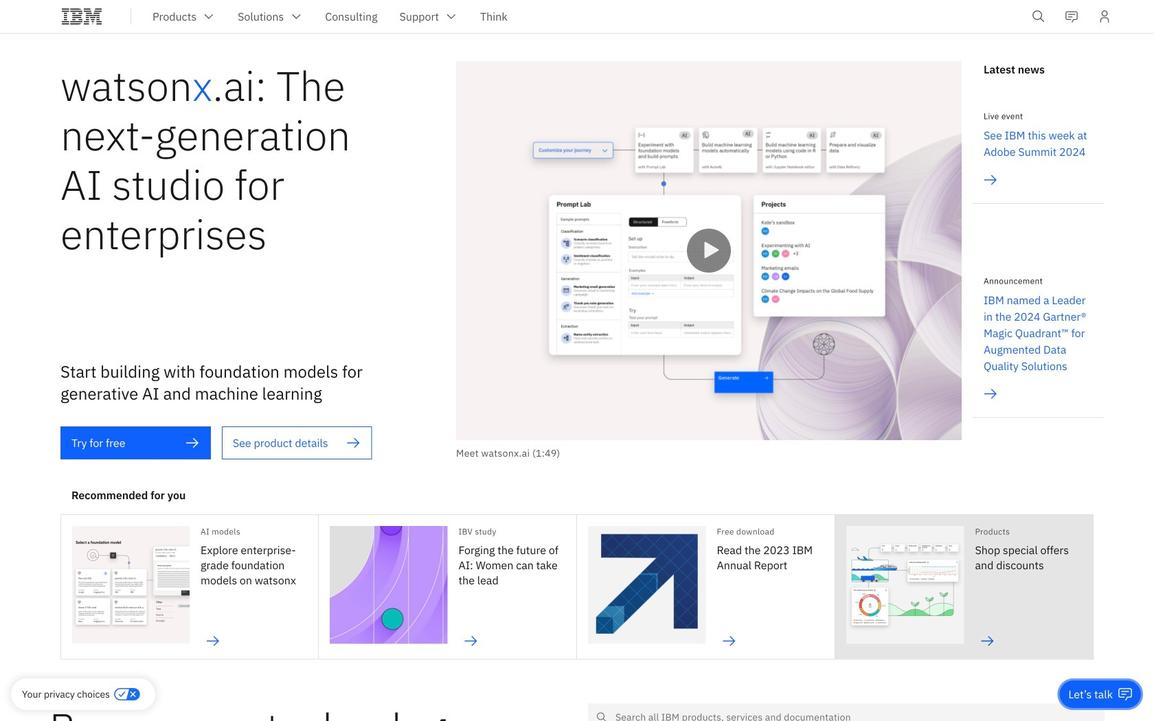 Task type: locate. For each thing, give the bounding box(es) containing it.
let's talk element
[[1069, 687, 1113, 702]]

your privacy choices element
[[22, 687, 110, 702]]



